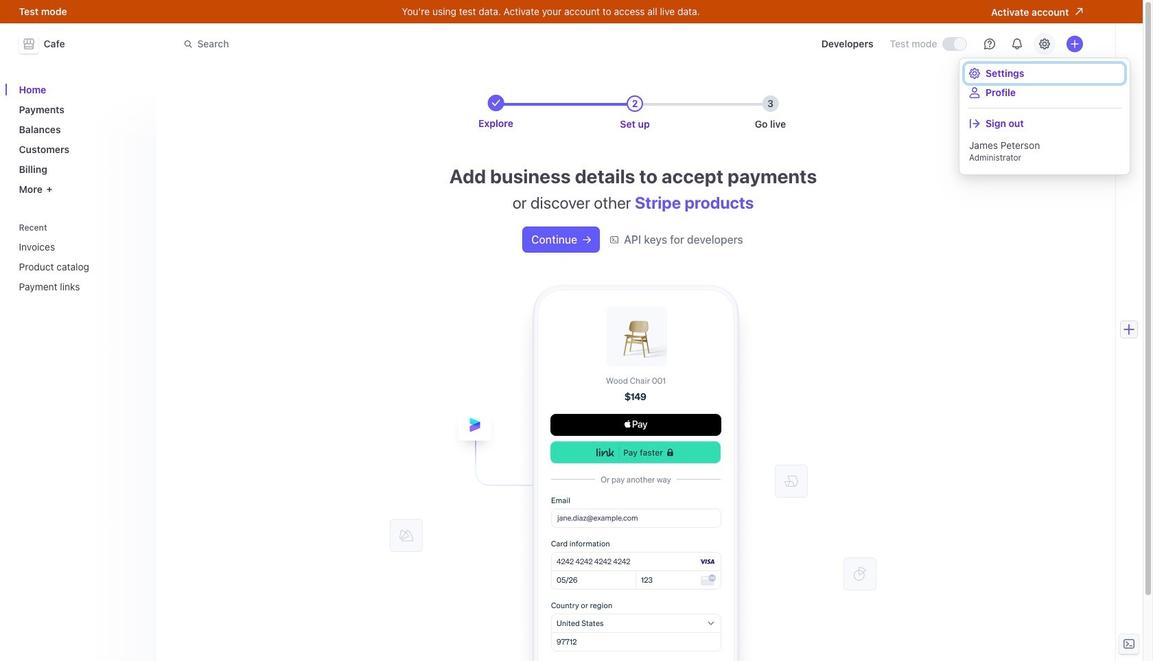 Task type: vqa. For each thing, say whether or not it's contained in the screenshot.
Clear history icon
yes



Task type: describe. For each thing, give the bounding box(es) containing it.
notifications image
[[1012, 38, 1023, 49]]

clear history image
[[134, 224, 143, 232]]

core navigation links element
[[13, 78, 148, 201]]

2 recent element from the top
[[13, 236, 148, 298]]

help image
[[985, 38, 996, 49]]

settings image
[[1039, 38, 1050, 49]]



Task type: locate. For each thing, give the bounding box(es) containing it.
None search field
[[175, 31, 563, 57]]

Search text field
[[175, 31, 563, 57]]

1 recent element from the top
[[13, 218, 148, 298]]

menu
[[963, 61, 1128, 172]]

Test mode checkbox
[[943, 38, 967, 50]]

menu item
[[966, 114, 1125, 133]]

svg image
[[583, 236, 591, 244]]

recent element
[[13, 218, 148, 298], [13, 236, 148, 298]]



